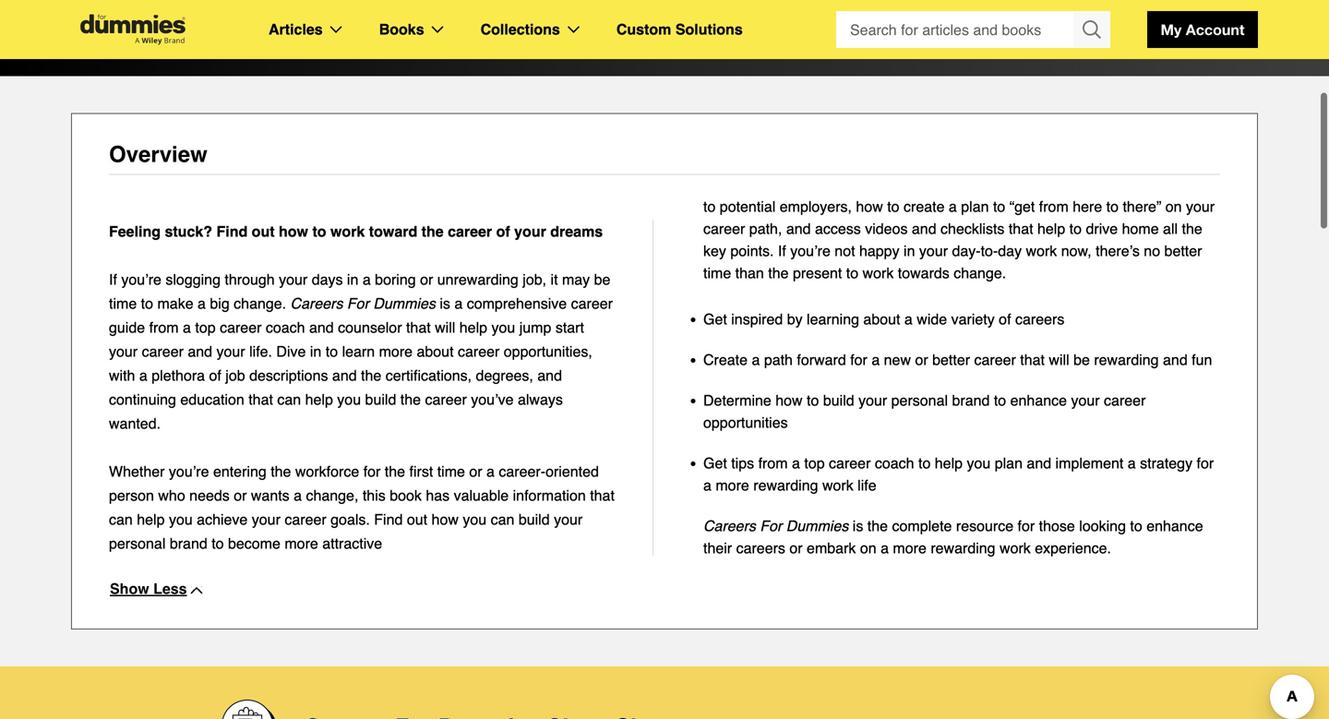 Task type: vqa. For each thing, say whether or not it's contained in the screenshot.
"guide"
yes



Task type: describe. For each thing, give the bounding box(es) containing it.
tips
[[731, 455, 754, 472]]

career up unrewarding
[[448, 223, 492, 240]]

entering
[[213, 463, 267, 480]]

you down valuable
[[463, 511, 487, 528]]

to up drive on the right top of page
[[1106, 198, 1119, 215]]

videos
[[865, 220, 908, 237]]

there's
[[1096, 242, 1140, 259]]

learning
[[807, 311, 859, 328]]

a left "path"
[[752, 351, 760, 368]]

how inside determine how to build your personal brand to enhance your career opportunities
[[776, 392, 803, 409]]

a up valuable
[[486, 463, 495, 480]]

degrees,
[[476, 367, 533, 384]]

more inside is a comprehensive career guide from a top career coach and counselor that will help you jump start your career and your life. dive in to learn more about career opportunities, with a plethora of job descriptions and the certifications, degrees, and continuing education that can help you build the career you've always wanted.
[[379, 343, 413, 360]]

your down wants
[[252, 511, 280, 528]]

big
[[210, 295, 230, 312]]

and up the plethora
[[188, 343, 212, 360]]

open article categories image
[[330, 26, 342, 33]]

to left "get
[[993, 198, 1005, 215]]

my account link
[[1147, 11, 1258, 48]]

coach inside is a comprehensive career guide from a top career coach and counselor that will help you jump start your career and your life. dive in to learn more about career opportunities, with a plethora of job descriptions and the certifications, degrees, and continuing education that can help you build the career you've always wanted.
[[266, 319, 305, 336]]

for inside is the complete resource for those looking to enhance their careers or embark on a more rewarding work experience.
[[1018, 517, 1035, 534]]

if inside if you're slogging through your days in a boring or unrewarding job, it may be time to make a big change.
[[109, 271, 117, 288]]

path,
[[749, 220, 782, 237]]

you've
[[471, 391, 514, 408]]

work down happy
[[863, 264, 894, 282]]

0 horizontal spatial dummies
[[373, 295, 436, 312]]

strategy
[[1140, 455, 1193, 472]]

unrewarding
[[437, 271, 519, 288]]

how up if you're slogging through your days in a boring or unrewarding job, it may be time to make a big change.
[[279, 223, 308, 240]]

career down certifications,
[[425, 391, 467, 408]]

complete
[[892, 517, 952, 534]]

close this dialog image
[[1301, 644, 1320, 663]]

no
[[1144, 242, 1160, 259]]

custom solutions link
[[616, 18, 743, 42]]

you inside get tips from a top career coach to help you plan and implement a strategy for a more rewarding work life
[[967, 455, 991, 472]]

your down 'new'
[[858, 392, 887, 409]]

with
[[109, 367, 135, 384]]

employers,
[[780, 198, 852, 215]]

for right forward
[[850, 351, 867, 368]]

goals.
[[331, 511, 370, 528]]

wants
[[251, 487, 290, 504]]

0 horizontal spatial careers
[[290, 295, 343, 312]]

from inside is a comprehensive career guide from a top career coach and counselor that will help you jump start your career and your life. dive in to learn more about career opportunities, with a plethora of job descriptions and the certifications, degrees, and continuing education that can help you build the career you've always wanted.
[[149, 319, 179, 336]]

whether
[[109, 463, 165, 480]]

workforce
[[295, 463, 359, 480]]

career-
[[499, 463, 546, 480]]

a down make
[[183, 319, 191, 336]]

drive
[[1086, 220, 1118, 237]]

here
[[1073, 198, 1102, 215]]

build inside the whether you're entering the workforce for the first time or a career-oriented person who needs or wants a change, this book has valuable information that can help you achieve your career goals. find out how you can build your personal brand to become more attractive
[[519, 511, 550, 528]]

happy
[[859, 242, 900, 259]]

show less
[[110, 580, 187, 597]]

build inside determine how to build your personal brand to enhance your career opportunities
[[823, 392, 854, 409]]

feeling
[[109, 223, 161, 240]]

out inside the whether you're entering the workforce for the first time or a career-oriented person who needs or wants a change, this book has valuable information that can help you achieve your career goals. find out how you can build your personal brand to become more attractive
[[407, 511, 427, 528]]

0 vertical spatial of
[[496, 223, 510, 240]]

change. inside if you're slogging through your days in a boring or unrewarding job, it may be time to make a big change.
[[234, 295, 286, 312]]

guide
[[109, 319, 145, 336]]

change. inside to potential employers, how to create a plan to "get from here to there" on your career path, and access videos and checklists that help to drive home all the key points. if you're not happy in your day-to-day work now, there's no better time than the present to work towards change.
[[954, 264, 1006, 282]]

life
[[858, 477, 877, 494]]

0 horizontal spatial for
[[347, 295, 369, 312]]

change,
[[306, 487, 358, 504]]

the right all
[[1182, 220, 1202, 237]]

career down may
[[571, 295, 613, 312]]

time inside to potential employers, how to create a plan to "get from here to there" on your career path, and access videos and checklists that help to drive home all the key points. if you're not happy in your day-to-day work now, there's no better time than the present to work towards change.
[[703, 264, 731, 282]]

of inside is a comprehensive career guide from a top career coach and counselor that will help you jump start your career and your life. dive in to learn more about career opportunities, with a plethora of job descriptions and the certifications, degrees, and continuing education that can help you build the career you've always wanted.
[[209, 367, 221, 384]]

the up wants
[[271, 463, 291, 480]]

a left 'new'
[[872, 351, 880, 368]]

is the complete resource for those looking to enhance their careers or embark on a more rewarding work experience.
[[703, 517, 1203, 557]]

inspired
[[731, 311, 783, 328]]

day-
[[952, 242, 981, 259]]

their
[[703, 539, 732, 557]]

career up the plethora
[[142, 343, 184, 360]]

slogging
[[166, 271, 221, 288]]

work inside is the complete resource for those looking to enhance their careers or embark on a more rewarding work experience.
[[1000, 539, 1031, 557]]

opportunities,
[[504, 343, 592, 360]]

wide
[[917, 311, 947, 328]]

more inside get tips from a top career coach to help you plan and implement a strategy for a more rewarding work life
[[716, 477, 749, 494]]

on inside to potential employers, how to create a plan to "get from here to there" on your career path, and access videos and checklists that help to drive home all the key points. if you're not happy in your day-to-day work now, there's no better time than the present to work towards change.
[[1165, 198, 1182, 215]]

that inside the whether you're entering the workforce for the first time or a career-oriented person who needs or wants a change, this book has valuable information that can help you achieve your career goals. find out how you can build your personal brand to become more attractive
[[590, 487, 615, 504]]

your left dreams
[[514, 223, 546, 240]]

time inside if you're slogging through your days in a boring or unrewarding job, it may be time to make a big change.
[[109, 295, 137, 312]]

dreams
[[550, 223, 603, 240]]

Search for articles and books text field
[[836, 11, 1075, 48]]

top inside get tips from a top career coach to help you plan and implement a strategy for a more rewarding work life
[[804, 455, 825, 472]]

if you're slogging through your days in a boring or unrewarding job, it may be time to make a big change.
[[109, 271, 610, 312]]

help down descriptions at the left
[[305, 391, 333, 408]]

0 horizontal spatial careers for dummies
[[290, 295, 436, 312]]

is for the
[[853, 517, 863, 534]]

and down create
[[912, 220, 936, 237]]

books
[[379, 21, 424, 38]]

and down the employers,
[[786, 220, 811, 237]]

a right with
[[139, 367, 147, 384]]

1 horizontal spatial will
[[1049, 351, 1069, 368]]

in inside if you're slogging through your days in a boring or unrewarding job, it may be time to make a big change.
[[347, 271, 358, 288]]

my
[[1161, 21, 1182, 38]]

career down variety
[[974, 351, 1016, 368]]

person
[[109, 487, 154, 504]]

2 horizontal spatial can
[[491, 511, 514, 528]]

boring
[[375, 271, 416, 288]]

career up life.
[[220, 319, 262, 336]]

looking
[[1079, 517, 1126, 534]]

by
[[787, 311, 803, 328]]

plan inside to potential employers, how to create a plan to "get from here to there" on your career path, and access videos and checklists that help to drive home all the key points. if you're not happy in your day-to-day work now, there's no better time than the present to work towards change.
[[961, 198, 989, 215]]

life.
[[249, 343, 272, 360]]

the down 'learn' at the left
[[361, 367, 381, 384]]

to up days
[[312, 223, 326, 240]]

1 horizontal spatial careers
[[1015, 311, 1065, 328]]

if inside to potential employers, how to create a plan to "get from here to there" on your career path, and access videos and checklists that help to drive home all the key points. if you're not happy in your day-to-day work now, there's no better time than the present to work towards change.
[[778, 242, 786, 259]]

collections
[[481, 21, 560, 38]]

time inside the whether you're entering the workforce for the first time or a career-oriented person who needs or wants a change, this book has valuable information that can help you achieve your career goals. find out how you can build your personal brand to become more attractive
[[437, 463, 465, 480]]

the down certifications,
[[400, 391, 421, 408]]

dive
[[276, 343, 306, 360]]

it
[[551, 271, 558, 288]]

2 horizontal spatial rewarding
[[1094, 351, 1159, 368]]

to-
[[981, 242, 998, 259]]

and down opportunities,
[[537, 367, 562, 384]]

and inside get tips from a top career coach to help you plan and implement a strategy for a more rewarding work life
[[1027, 455, 1051, 472]]

a inside is the complete resource for those looking to enhance their careers or embark on a more rewarding work experience.
[[881, 539, 889, 557]]

to inside is a comprehensive career guide from a top career coach and counselor that will help you jump start your career and your life. dive in to learn more about career opportunities, with a plethora of job descriptions and the certifications, degrees, and continuing education that can help you build the career you've always wanted.
[[326, 343, 338, 360]]

find inside the whether you're entering the workforce for the first time or a career-oriented person who needs or wants a change, this book has valuable information that can help you achieve your career goals. find out how you can build your personal brand to become more attractive
[[374, 511, 403, 528]]

than
[[735, 264, 764, 282]]

to potential employers, how to create a plan to "get from here to there" on your career path, and access videos and checklists that help to drive home all the key points. if you're not happy in your day-to-day work now, there's no better time than the present to work towards change.
[[703, 198, 1215, 282]]

may
[[562, 271, 590, 288]]

a left the wide
[[904, 311, 913, 328]]

0 horizontal spatial better
[[932, 351, 970, 368]]

the right toward
[[421, 223, 444, 240]]

now,
[[1061, 242, 1092, 259]]

through
[[225, 271, 275, 288]]

day
[[998, 242, 1022, 259]]

variety
[[951, 311, 995, 328]]

get for get inspired by learning about a wide variety of careers
[[703, 311, 727, 328]]

0 horizontal spatial out
[[252, 223, 275, 240]]

or right 'new'
[[915, 351, 928, 368]]

solutions
[[675, 21, 743, 38]]

that inside to potential employers, how to create a plan to "get from here to there" on your career path, and access videos and checklists that help to drive home all the key points. if you're not happy in your day-to-day work now, there's no better time than the present to work towards change.
[[1009, 220, 1033, 237]]

brand inside determine how to build your personal brand to enhance your career opportunities
[[952, 392, 990, 409]]

you down 'learn' at the left
[[337, 391, 361, 408]]

fun
[[1192, 351, 1212, 368]]

a down unrewarding
[[454, 295, 463, 312]]

embark
[[807, 539, 856, 557]]

top inside is a comprehensive career guide from a top career coach and counselor that will help you jump start your career and your life. dive in to learn more about career opportunities, with a plethora of job descriptions and the certifications, degrees, and continuing education that can help you build the career you've always wanted.
[[195, 319, 216, 336]]

has
[[426, 487, 450, 504]]

1 horizontal spatial careers for dummies
[[703, 517, 849, 534]]

needs
[[189, 487, 230, 504]]

you're inside to potential employers, how to create a plan to "get from here to there" on your career path, and access videos and checklists that help to drive home all the key points. if you're not happy in your day-to-day work now, there's no better time than the present to work towards change.
[[790, 242, 831, 259]]

0 horizontal spatial can
[[109, 511, 133, 528]]

custom
[[616, 21, 671, 38]]

wanted.
[[109, 415, 161, 432]]

or inside if you're slogging through your days in a boring or unrewarding job, it may be time to make a big change.
[[420, 271, 433, 288]]

enhance for looking
[[1147, 517, 1203, 534]]

to up videos
[[887, 198, 900, 215]]

a left strategy
[[1128, 455, 1136, 472]]

toward
[[369, 223, 417, 240]]

or inside is the complete resource for those looking to enhance their careers or embark on a more rewarding work experience.
[[790, 539, 803, 557]]

to inside get tips from a top career coach to help you plan and implement a strategy for a more rewarding work life
[[918, 455, 931, 472]]

plan inside get tips from a top career coach to help you plan and implement a strategy for a more rewarding work life
[[995, 455, 1023, 472]]

days
[[312, 271, 343, 288]]

points.
[[730, 242, 774, 259]]

determine how to build your personal brand to enhance your career opportunities
[[703, 392, 1146, 431]]

your up the towards
[[919, 242, 948, 259]]

to inside is the complete resource for those looking to enhance their careers or embark on a more rewarding work experience.
[[1130, 517, 1142, 534]]

logo image
[[71, 14, 195, 45]]

will inside is a comprehensive career guide from a top career coach and counselor that will help you jump start your career and your life. dive in to learn more about career opportunities, with a plethora of job descriptions and the certifications, degrees, and continuing education that can help you build the career you've always wanted.
[[435, 319, 455, 336]]

a inside to potential employers, how to create a plan to "get from here to there" on your career path, and access videos and checklists that help to drive home all the key points. if you're not happy in your day-to-day work now, there's no better time than the present to work towards change.
[[949, 198, 957, 215]]

the right than
[[768, 264, 789, 282]]

"get
[[1010, 198, 1035, 215]]

and down days
[[309, 319, 334, 336]]

how inside the whether you're entering the workforce for the first time or a career-oriented person who needs or wants a change, this book has valuable information that can help you achieve your career goals. find out how you can build your personal brand to become more attractive
[[432, 511, 459, 528]]

your up job
[[216, 343, 245, 360]]

oriented
[[546, 463, 599, 480]]

on inside is the complete resource for those looking to enhance their careers or embark on a more rewarding work experience.
[[860, 539, 877, 557]]

key
[[703, 242, 726, 259]]

jump
[[519, 319, 551, 336]]

career inside determine how to build your personal brand to enhance your career opportunities
[[1104, 392, 1146, 409]]



Task type: locate. For each thing, give the bounding box(es) containing it.
education
[[180, 391, 244, 408]]

to left 'learn' at the left
[[326, 343, 338, 360]]

first
[[409, 463, 433, 480]]

the down life
[[867, 517, 888, 534]]

work right "day"
[[1026, 242, 1057, 259]]

find
[[216, 223, 248, 240], [374, 511, 403, 528]]

about
[[863, 311, 900, 328], [417, 343, 454, 360]]

a right wants
[[294, 487, 302, 504]]

better down all
[[1164, 242, 1202, 259]]

you're inside the whether you're entering the workforce for the first time or a career-oriented person who needs or wants a change, this book has valuable information that can help you achieve your career goals. find out how you can build your personal brand to become more attractive
[[169, 463, 209, 480]]

better inside to potential employers, how to create a plan to "get from here to there" on your career path, and access videos and checklists that help to drive home all the key points. if you're not happy in your day-to-day work now, there's no better time than the present to work towards change.
[[1164, 242, 1202, 259]]

the inside is the complete resource for those looking to enhance their careers or embark on a more rewarding work experience.
[[867, 517, 888, 534]]

become
[[228, 535, 280, 552]]

personal inside determine how to build your personal brand to enhance your career opportunities
[[891, 392, 948, 409]]

1 horizontal spatial top
[[804, 455, 825, 472]]

how up videos
[[856, 198, 883, 215]]

0 vertical spatial careers
[[290, 295, 343, 312]]

get inspired by learning about a wide variety of careers
[[703, 311, 1065, 328]]

there"
[[1123, 198, 1161, 215]]

1 horizontal spatial of
[[496, 223, 510, 240]]

career up life
[[829, 455, 871, 472]]

careers right variety
[[1015, 311, 1065, 328]]

1 vertical spatial dummies
[[786, 517, 849, 534]]

0 vertical spatial on
[[1165, 198, 1182, 215]]

comprehensive
[[467, 295, 567, 312]]

0 vertical spatial rewarding
[[1094, 351, 1159, 368]]

for
[[850, 351, 867, 368], [1197, 455, 1214, 472], [363, 463, 381, 480], [1018, 517, 1035, 534]]

0 vertical spatial personal
[[891, 392, 948, 409]]

0 horizontal spatial rewarding
[[753, 477, 818, 494]]

a
[[949, 198, 957, 215], [363, 271, 371, 288], [198, 295, 206, 312], [454, 295, 463, 312], [904, 311, 913, 328], [183, 319, 191, 336], [752, 351, 760, 368], [872, 351, 880, 368], [139, 367, 147, 384], [792, 455, 800, 472], [1128, 455, 1136, 472], [486, 463, 495, 480], [703, 477, 712, 494], [294, 487, 302, 504], [881, 539, 889, 557]]

1 horizontal spatial change.
[[954, 264, 1006, 282]]

help inside the whether you're entering the workforce for the first time or a career-oriented person who needs or wants a change, this book has valuable information that can help you achieve your career goals. find out how you can build your personal brand to become more attractive
[[137, 511, 165, 528]]

rewarding inside is the complete resource for those looking to enhance their careers or embark on a more rewarding work experience.
[[931, 539, 996, 557]]

1 horizontal spatial for
[[760, 517, 782, 534]]

be inside if you're slogging through your days in a boring or unrewarding job, it may be time to make a big change.
[[594, 271, 610, 288]]

2 vertical spatial of
[[209, 367, 221, 384]]

coach up dive
[[266, 319, 305, 336]]

potential
[[720, 198, 776, 215]]

always
[[518, 391, 563, 408]]

rewarding inside get tips from a top career coach to help you plan and implement a strategy for a more rewarding work life
[[753, 477, 818, 494]]

your right there"
[[1186, 198, 1215, 215]]

for inside get tips from a top career coach to help you plan and implement a strategy for a more rewarding work life
[[1197, 455, 1214, 472]]

brand inside the whether you're entering the workforce for the first time or a career-oriented person who needs or wants a change, this book has valuable information that can help you achieve your career goals. find out how you can build your personal brand to become more attractive
[[170, 535, 207, 552]]

for inside the whether you're entering the workforce for the first time or a career-oriented person who needs or wants a change, this book has valuable information that can help you achieve your career goals. find out how you can build your personal brand to become more attractive
[[363, 463, 381, 480]]

a right create
[[949, 198, 957, 215]]

get inside get tips from a top career coach to help you plan and implement a strategy for a more rewarding work life
[[703, 455, 727, 472]]

1 horizontal spatial is
[[853, 517, 863, 534]]

how inside to potential employers, how to create a plan to "get from here to there" on your career path, and access videos and checklists that help to drive home all the key points. if you're not happy in your day-to-day work now, there's no better time than the present to work towards change.
[[856, 198, 883, 215]]

a up their
[[703, 477, 712, 494]]

1 horizontal spatial dummies
[[786, 517, 849, 534]]

0 horizontal spatial be
[[594, 271, 610, 288]]

more
[[379, 343, 413, 360], [716, 477, 749, 494], [285, 535, 318, 552], [893, 539, 927, 557]]

job
[[225, 367, 245, 384]]

1 horizontal spatial enhance
[[1147, 517, 1203, 534]]

0 horizontal spatial you're
[[121, 271, 161, 288]]

0 vertical spatial about
[[863, 311, 900, 328]]

careers for dummies up "counselor" on the left top of page
[[290, 295, 436, 312]]

0 vertical spatial change.
[[954, 264, 1006, 282]]

achieve
[[197, 511, 248, 528]]

0 vertical spatial be
[[594, 271, 610, 288]]

you're for whether you're entering the workforce for the first time or a career-oriented person who needs or wants a change, this book has valuable information that can help you achieve your career goals. find out how you can build your personal brand to become more attractive
[[169, 463, 209, 480]]

help inside to potential employers, how to create a plan to "get from here to there" on your career path, and access videos and checklists that help to drive home all the key points. if you're not happy in your day-to-day work now, there's no better time than the present to work towards change.
[[1037, 220, 1065, 237]]

a right tips
[[792, 455, 800, 472]]

help up now, in the right top of the page
[[1037, 220, 1065, 237]]

change. down through
[[234, 295, 286, 312]]

you're for if you're slogging through your days in a boring or unrewarding job, it may be time to make a big change.
[[121, 271, 161, 288]]

or
[[420, 271, 433, 288], [915, 351, 928, 368], [469, 463, 482, 480], [234, 487, 247, 504], [790, 539, 803, 557]]

1 horizontal spatial careers
[[703, 517, 756, 534]]

rewarding
[[1094, 351, 1159, 368], [753, 477, 818, 494], [931, 539, 996, 557]]

1 vertical spatial from
[[149, 319, 179, 336]]

1 vertical spatial is
[[853, 517, 863, 534]]

your up implement
[[1071, 392, 1100, 409]]

personal down 'new'
[[891, 392, 948, 409]]

to inside if you're slogging through your days in a boring or unrewarding job, it may be time to make a big change.
[[141, 295, 153, 312]]

a left boring
[[363, 271, 371, 288]]

1 horizontal spatial brand
[[952, 392, 990, 409]]

work left life
[[822, 477, 854, 494]]

0 horizontal spatial of
[[209, 367, 221, 384]]

articles
[[269, 21, 323, 38]]

help down unrewarding
[[459, 319, 487, 336]]

1 vertical spatial brand
[[170, 535, 207, 552]]

or left embark at the right bottom of page
[[790, 539, 803, 557]]

1 horizontal spatial can
[[277, 391, 301, 408]]

0 vertical spatial time
[[703, 264, 731, 282]]

0 vertical spatial you're
[[790, 242, 831, 259]]

on
[[1165, 198, 1182, 215], [860, 539, 877, 557]]

to down forward
[[807, 392, 819, 409]]

1 vertical spatial enhance
[[1147, 517, 1203, 534]]

show
[[110, 580, 149, 597]]

access
[[815, 220, 861, 237]]

your down "information"
[[554, 511, 583, 528]]

career up key
[[703, 220, 745, 237]]

about inside is a comprehensive career guide from a top career coach and counselor that will help you jump start your career and your life. dive in to learn more about career opportunities, with a plethora of job descriptions and the certifications, degrees, and continuing education that can help you build the career you've always wanted.
[[417, 343, 454, 360]]

towards
[[898, 264, 950, 282]]

to left make
[[141, 295, 153, 312]]

0 vertical spatial get
[[703, 311, 727, 328]]

1 horizontal spatial coach
[[875, 455, 914, 472]]

or up valuable
[[469, 463, 482, 480]]

out up through
[[252, 223, 275, 240]]

is inside is the complete resource for those looking to enhance their careers or embark on a more rewarding work experience.
[[853, 517, 863, 534]]

my account
[[1161, 21, 1245, 38]]

open book categories image
[[432, 26, 444, 33]]

from down make
[[149, 319, 179, 336]]

1 horizontal spatial about
[[863, 311, 900, 328]]

your up with
[[109, 343, 138, 360]]

1 horizontal spatial in
[[347, 271, 358, 288]]

about up 'new'
[[863, 311, 900, 328]]

1 vertical spatial rewarding
[[753, 477, 818, 494]]

personal up show
[[109, 535, 166, 552]]

in inside is a comprehensive career guide from a top career coach and counselor that will help you jump start your career and your life. dive in to learn more about career opportunities, with a plethora of job descriptions and the certifications, degrees, and continuing education that can help you build the career you've always wanted.
[[310, 343, 322, 360]]

1 vertical spatial careers
[[736, 539, 785, 557]]

0 vertical spatial find
[[216, 223, 248, 240]]

build inside is a comprehensive career guide from a top career coach and counselor that will help you jump start your career and your life. dive in to learn more about career opportunities, with a plethora of job descriptions and the certifications, degrees, and continuing education that can help you build the career you've always wanted.
[[365, 391, 396, 408]]

home
[[1122, 220, 1159, 237]]

2 vertical spatial from
[[758, 455, 788, 472]]

0 horizontal spatial find
[[216, 223, 248, 240]]

dummies up embark at the right bottom of page
[[786, 517, 849, 534]]

about up certifications,
[[417, 343, 454, 360]]

2 get from the top
[[703, 455, 727, 472]]

resource
[[956, 517, 1014, 534]]

you down the comprehensive
[[491, 319, 515, 336]]

is for a
[[440, 295, 450, 312]]

work inside get tips from a top career coach to help you plan and implement a strategy for a more rewarding work life
[[822, 477, 854, 494]]

open collections list image
[[567, 26, 579, 33]]

you up resource
[[967, 455, 991, 472]]

1 vertical spatial will
[[1049, 351, 1069, 368]]

overview
[[109, 142, 207, 167]]

0 horizontal spatial personal
[[109, 535, 166, 552]]

2 vertical spatial in
[[310, 343, 322, 360]]

1 vertical spatial better
[[932, 351, 970, 368]]

time up guide
[[109, 295, 137, 312]]

careers down days
[[290, 295, 343, 312]]

descriptions
[[249, 367, 328, 384]]

to inside the whether you're entering the workforce for the first time or a career-oriented person who needs or wants a change, this book has valuable information that can help you achieve your career goals. find out how you can build your personal brand to become more attractive
[[212, 535, 224, 552]]

career inside get tips from a top career coach to help you plan and implement a strategy for a more rewarding work life
[[829, 455, 871, 472]]

forward
[[797, 351, 846, 368]]

a left big
[[198, 295, 206, 312]]

0 horizontal spatial plan
[[961, 198, 989, 215]]

to down not on the top right of page
[[846, 264, 858, 282]]

rewarding down tips
[[753, 477, 818, 494]]

the
[[1182, 220, 1202, 237], [421, 223, 444, 240], [768, 264, 789, 282], [361, 367, 381, 384], [400, 391, 421, 408], [271, 463, 291, 480], [385, 463, 405, 480], [867, 517, 888, 534]]

careers
[[1015, 311, 1065, 328], [736, 539, 785, 557]]

and
[[786, 220, 811, 237], [912, 220, 936, 237], [309, 319, 334, 336], [188, 343, 212, 360], [1163, 351, 1188, 368], [332, 367, 357, 384], [537, 367, 562, 384], [1027, 455, 1051, 472]]

to down achieve
[[212, 535, 224, 552]]

is a comprehensive career guide from a top career coach and counselor that will help you jump start your career and your life. dive in to learn more about career opportunities, with a plethora of job descriptions and the certifications, degrees, and continuing education that can help you build the career you've always wanted.
[[109, 295, 613, 432]]

rewarding down resource
[[931, 539, 996, 557]]

1 horizontal spatial be
[[1074, 351, 1090, 368]]

show less button
[[109, 577, 204, 601]]

group
[[836, 11, 1110, 48]]

continuing
[[109, 391, 176, 408]]

0 vertical spatial will
[[435, 319, 455, 336]]

1 horizontal spatial plan
[[995, 455, 1023, 472]]

better
[[1164, 242, 1202, 259], [932, 351, 970, 368]]

careers up their
[[703, 517, 756, 534]]

or down entering
[[234, 487, 247, 504]]

in inside to potential employers, how to create a plan to "get from here to there" on your career path, and access videos and checklists that help to drive home all the key points. if you're not happy in your day-to-day work now, there's no better time than the present to work towards change.
[[904, 242, 915, 259]]

0 horizontal spatial coach
[[266, 319, 305, 336]]

2 horizontal spatial time
[[703, 264, 731, 282]]

0 horizontal spatial change.
[[234, 295, 286, 312]]

start
[[555, 319, 584, 336]]

0 vertical spatial careers for dummies
[[290, 295, 436, 312]]

0 horizontal spatial if
[[109, 271, 117, 288]]

not
[[835, 242, 855, 259]]

for
[[347, 295, 369, 312], [760, 517, 782, 534]]

1 vertical spatial about
[[417, 343, 454, 360]]

personal inside the whether you're entering the workforce for the first time or a career-oriented person who needs or wants a change, this book has valuable information that can help you achieve your career goals. find out how you can build your personal brand to become more attractive
[[109, 535, 166, 552]]

be
[[594, 271, 610, 288], [1074, 351, 1090, 368]]

enhance inside is the complete resource for those looking to enhance their careers or embark on a more rewarding work experience.
[[1147, 517, 1203, 534]]

1 horizontal spatial personal
[[891, 392, 948, 409]]

1 vertical spatial careers for dummies
[[703, 517, 849, 534]]

get for get tips from a top career coach to help you plan and implement a strategy for a more rewarding work life
[[703, 455, 727, 472]]

careers for dummies
[[290, 295, 436, 312], [703, 517, 849, 534]]

1 horizontal spatial rewarding
[[931, 539, 996, 557]]

from inside to potential employers, how to create a plan to "get from here to there" on your career path, and access videos and checklists that help to drive home all the key points. if you're not happy in your day-to-day work now, there's no better time than the present to work towards change.
[[1039, 198, 1069, 215]]

your inside if you're slogging through your days in a boring or unrewarding job, it may be time to make a big change.
[[279, 271, 308, 288]]

0 vertical spatial top
[[195, 319, 216, 336]]

0 horizontal spatial enhance
[[1010, 392, 1067, 409]]

1 horizontal spatial better
[[1164, 242, 1202, 259]]

2 vertical spatial rewarding
[[931, 539, 996, 557]]

counselor
[[338, 319, 402, 336]]

brand
[[952, 392, 990, 409], [170, 535, 207, 552]]

1 horizontal spatial on
[[1165, 198, 1182, 215]]

1 vertical spatial plan
[[995, 455, 1023, 472]]

your
[[1186, 198, 1215, 215], [514, 223, 546, 240], [919, 242, 948, 259], [279, 271, 308, 288], [109, 343, 138, 360], [216, 343, 245, 360], [858, 392, 887, 409], [1071, 392, 1100, 409], [252, 511, 280, 528], [554, 511, 583, 528]]

out down book
[[407, 511, 427, 528]]

and left implement
[[1027, 455, 1051, 472]]

0 horizontal spatial top
[[195, 319, 216, 336]]

1 vertical spatial you're
[[121, 271, 161, 288]]

top
[[195, 319, 216, 336], [804, 455, 825, 472]]

careers
[[290, 295, 343, 312], [703, 517, 756, 534]]

who
[[158, 487, 185, 504]]

more right become
[[285, 535, 318, 552]]

from inside get tips from a top career coach to help you plan and implement a strategy for a more rewarding work life
[[758, 455, 788, 472]]

from right tips
[[758, 455, 788, 472]]

create a path forward for a new or better career that will be rewarding and fun
[[703, 351, 1212, 368]]

a right embark at the right bottom of page
[[881, 539, 889, 557]]

time
[[703, 264, 731, 282], [109, 295, 137, 312], [437, 463, 465, 480]]

1 vertical spatial personal
[[109, 535, 166, 552]]

present
[[793, 264, 842, 282]]

get tips from a top career coach to help you plan and implement a strategy for a more rewarding work life
[[703, 455, 1214, 494]]

0 vertical spatial brand
[[952, 392, 990, 409]]

0 horizontal spatial is
[[440, 295, 450, 312]]

checklists
[[941, 220, 1005, 237]]

job,
[[523, 271, 546, 288]]

help down person at the bottom left
[[137, 511, 165, 528]]

1 vertical spatial be
[[1074, 351, 1090, 368]]

1 horizontal spatial find
[[374, 511, 403, 528]]

plan up checklists
[[961, 198, 989, 215]]

account
[[1186, 21, 1245, 38]]

you're inside if you're slogging through your days in a boring or unrewarding job, it may be time to make a big change.
[[121, 271, 161, 288]]

2 horizontal spatial of
[[999, 311, 1011, 328]]

and down 'learn' at the left
[[332, 367, 357, 384]]

get left tips
[[703, 455, 727, 472]]

change.
[[954, 264, 1006, 282], [234, 295, 286, 312]]

those
[[1039, 517, 1075, 534]]

1 vertical spatial change.
[[234, 295, 286, 312]]

in right dive
[[310, 343, 322, 360]]

careers inside is the complete resource for those looking to enhance their careers or embark on a more rewarding work experience.
[[736, 539, 785, 557]]

you're up make
[[121, 271, 161, 288]]

career down change,
[[285, 511, 326, 528]]

whether you're entering the workforce for the first time or a career-oriented person who needs or wants a change, this book has valuable information that can help you achieve your career goals. find out how you can build your personal brand to become more attractive
[[109, 463, 615, 552]]

to down the create a path forward for a new or better career that will be rewarding and fun
[[994, 392, 1006, 409]]

0 vertical spatial from
[[1039, 198, 1069, 215]]

is inside is a comprehensive career guide from a top career coach and counselor that will help you jump start your career and your life. dive in to learn more about career opportunities, with a plethora of job descriptions and the certifications, degrees, and continuing education that can help you build the career you've always wanted.
[[440, 295, 450, 312]]

career inside the whether you're entering the workforce for the first time or a career-oriented person who needs or wants a change, this book has valuable information that can help you achieve your career goals. find out how you can build your personal brand to become more attractive
[[285, 511, 326, 528]]

build down 'learn' at the left
[[365, 391, 396, 408]]

the left the first
[[385, 463, 405, 480]]

for right strategy
[[1197, 455, 1214, 472]]

0 vertical spatial is
[[440, 295, 450, 312]]

in up the towards
[[904, 242, 915, 259]]

0 vertical spatial in
[[904, 242, 915, 259]]

0 horizontal spatial from
[[149, 319, 179, 336]]

can down valuable
[[491, 511, 514, 528]]

1 get from the top
[[703, 311, 727, 328]]

plan up resource
[[995, 455, 1023, 472]]

less
[[153, 580, 187, 597]]

find down this
[[374, 511, 403, 528]]

coach inside get tips from a top career coach to help you plan and implement a strategy for a more rewarding work life
[[875, 455, 914, 472]]

can down person at the bottom left
[[109, 511, 133, 528]]

and left fun
[[1163, 351, 1188, 368]]

career inside to potential employers, how to create a plan to "get from here to there" on your career path, and access videos and checklists that help to drive home all the key points. if you're not happy in your day-to-day work now, there's no better time than the present to work towards change.
[[703, 220, 745, 237]]

you down who
[[169, 511, 193, 528]]

of up unrewarding
[[496, 223, 510, 240]]

1 horizontal spatial from
[[758, 455, 788, 472]]

to up now, in the right top of the page
[[1069, 220, 1082, 237]]

on up all
[[1165, 198, 1182, 215]]

1 vertical spatial careers
[[703, 517, 756, 534]]

0 vertical spatial better
[[1164, 242, 1202, 259]]

learn
[[342, 343, 375, 360]]

0 horizontal spatial build
[[365, 391, 396, 408]]

in right days
[[347, 271, 358, 288]]

1 vertical spatial get
[[703, 455, 727, 472]]

can inside is a comprehensive career guide from a top career coach and counselor that will help you jump start your career and your life. dive in to learn more about career opportunities, with a plethora of job descriptions and the certifications, degrees, and continuing education that can help you build the career you've always wanted.
[[277, 391, 301, 408]]

for up this
[[363, 463, 381, 480]]

2 vertical spatial time
[[437, 463, 465, 480]]

create
[[904, 198, 945, 215]]

to left potential
[[703, 198, 716, 215]]

help inside get tips from a top career coach to help you plan and implement a strategy for a more rewarding work life
[[935, 455, 963, 472]]

0 vertical spatial for
[[347, 295, 369, 312]]

if up guide
[[109, 271, 117, 288]]

careers right their
[[736, 539, 785, 557]]

top down big
[[195, 319, 216, 336]]

0 vertical spatial if
[[778, 242, 786, 259]]

more inside is the complete resource for those looking to enhance their careers or embark on a more rewarding work experience.
[[893, 539, 927, 557]]

1 vertical spatial top
[[804, 455, 825, 472]]

2 horizontal spatial build
[[823, 392, 854, 409]]

certifications,
[[386, 367, 472, 384]]

1 horizontal spatial if
[[778, 242, 786, 259]]

create
[[703, 351, 748, 368]]

you
[[491, 319, 515, 336], [337, 391, 361, 408], [967, 455, 991, 472], [169, 511, 193, 528], [463, 511, 487, 528]]

career up the degrees,
[[458, 343, 500, 360]]

plethora
[[152, 367, 205, 384]]

can down descriptions at the left
[[277, 391, 301, 408]]

1 vertical spatial in
[[347, 271, 358, 288]]

1 vertical spatial for
[[760, 517, 782, 534]]

0 vertical spatial plan
[[961, 198, 989, 215]]

implement
[[1055, 455, 1124, 472]]

path
[[764, 351, 793, 368]]

0 horizontal spatial time
[[109, 295, 137, 312]]

more inside the whether you're entering the workforce for the first time or a career-oriented person who needs or wants a change, this book has valuable information that can help you achieve your career goals. find out how you can build your personal brand to become more attractive
[[285, 535, 318, 552]]

enhance for brand
[[1010, 392, 1067, 409]]

work left toward
[[330, 223, 365, 240]]

1 horizontal spatial out
[[407, 511, 427, 528]]

to
[[703, 198, 716, 215], [887, 198, 900, 215], [993, 198, 1005, 215], [1106, 198, 1119, 215], [1069, 220, 1082, 237], [312, 223, 326, 240], [846, 264, 858, 282], [141, 295, 153, 312], [326, 343, 338, 360], [807, 392, 819, 409], [994, 392, 1006, 409], [918, 455, 931, 472], [1130, 517, 1142, 534], [212, 535, 224, 552]]

determine
[[703, 392, 771, 409]]

to right looking
[[1130, 517, 1142, 534]]

dummies
[[373, 295, 436, 312], [786, 517, 849, 534]]

0 vertical spatial out
[[252, 223, 275, 240]]

enhance inside determine how to build your personal brand to enhance your career opportunities
[[1010, 392, 1067, 409]]



